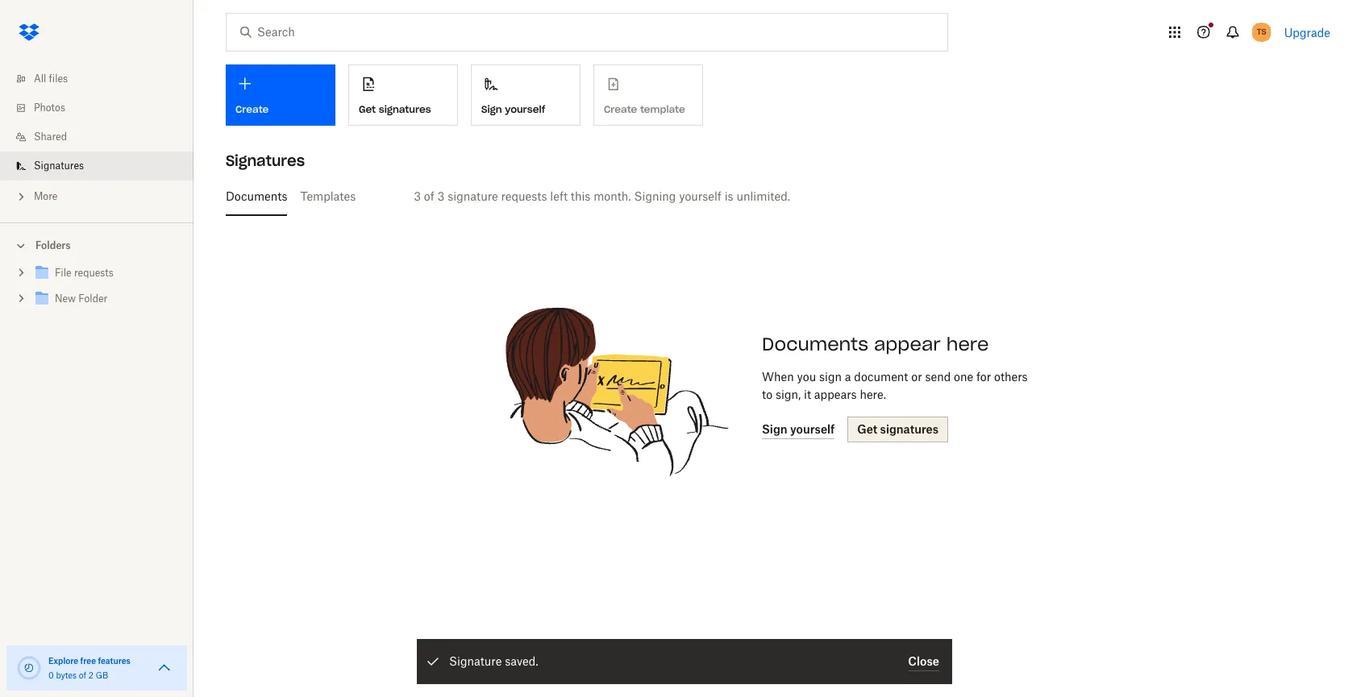 Task type: describe. For each thing, give the bounding box(es) containing it.
file requests link
[[32, 263, 181, 285]]

signature
[[448, 189, 498, 203]]

unlimited.
[[736, 189, 790, 203]]

ts button
[[1249, 19, 1274, 45]]

sign,
[[776, 388, 801, 402]]

this
[[571, 189, 590, 203]]

signatures inside signatures link
[[34, 160, 84, 172]]

shared link
[[13, 123, 194, 152]]

upgrade link
[[1284, 25, 1330, 39]]

1 horizontal spatial sign yourself
[[762, 422, 835, 436]]

dropbox image
[[13, 16, 45, 48]]

templates tab
[[300, 177, 356, 216]]

more image
[[13, 189, 29, 205]]

alert containing close
[[417, 639, 952, 685]]

upgrade
[[1284, 25, 1330, 39]]

close button
[[908, 652, 939, 672]]

quota usage element
[[16, 656, 42, 681]]

0 vertical spatial get signatures
[[359, 103, 431, 115]]

close
[[908, 654, 939, 668]]

file
[[55, 267, 71, 279]]

shared
[[34, 131, 67, 143]]

signing
[[634, 189, 676, 203]]

documents tab
[[226, 177, 287, 216]]

others
[[994, 370, 1028, 384]]

here
[[946, 333, 989, 356]]

when you sign a document or send one for others to sign, it appears here.
[[762, 370, 1028, 402]]

explore free features 0 bytes of 2 gb
[[48, 656, 131, 681]]

sign
[[819, 370, 842, 384]]

2 horizontal spatial yourself
[[790, 422, 835, 436]]

all files
[[34, 73, 68, 85]]

you
[[797, 370, 816, 384]]

1 vertical spatial get signatures
[[857, 422, 939, 436]]

or
[[911, 370, 922, 384]]

0
[[48, 671, 54, 681]]

ts
[[1257, 27, 1266, 37]]

documents for documents appear here
[[762, 333, 868, 356]]

to
[[762, 388, 773, 402]]

2 3 from the left
[[437, 189, 445, 203]]

new folder link
[[32, 289, 181, 310]]

for
[[976, 370, 991, 384]]

files
[[49, 73, 68, 85]]

1 vertical spatial get signatures button
[[848, 417, 948, 443]]

more
[[34, 190, 58, 202]]



Task type: locate. For each thing, give the bounding box(es) containing it.
signatures down 'shared'
[[34, 160, 84, 172]]

folder
[[78, 293, 107, 305]]

0 horizontal spatial documents
[[226, 189, 287, 203]]

free
[[80, 656, 96, 666]]

0 vertical spatial signatures
[[379, 103, 431, 115]]

1 vertical spatial sign yourself
[[762, 422, 835, 436]]

0 horizontal spatial signatures
[[34, 160, 84, 172]]

1 vertical spatial documents
[[762, 333, 868, 356]]

documents
[[226, 189, 287, 203], [762, 333, 868, 356]]

documents up you
[[762, 333, 868, 356]]

file requests
[[55, 267, 114, 279]]

one
[[954, 370, 973, 384]]

signatures
[[379, 103, 431, 115], [880, 422, 939, 436]]

documents left "templates"
[[226, 189, 287, 203]]

0 horizontal spatial signatures
[[379, 103, 431, 115]]

of left the signature
[[424, 189, 434, 203]]

0 vertical spatial sign yourself
[[481, 103, 545, 115]]

all
[[34, 73, 46, 85]]

0 horizontal spatial requests
[[74, 267, 114, 279]]

is
[[725, 189, 733, 203]]

new
[[55, 293, 76, 305]]

1 horizontal spatial signatures
[[880, 422, 939, 436]]

1 horizontal spatial sign
[[762, 422, 787, 436]]

0 horizontal spatial get
[[359, 103, 376, 115]]

Search text field
[[257, 23, 914, 41]]

when
[[762, 370, 794, 384]]

1 horizontal spatial sign yourself button
[[762, 420, 835, 439]]

requests left left
[[501, 189, 547, 203]]

1 horizontal spatial requests
[[501, 189, 547, 203]]

appear
[[874, 333, 941, 356]]

templates
[[300, 189, 356, 203]]

a
[[845, 370, 851, 384]]

here.
[[860, 388, 886, 402]]

1 horizontal spatial signatures
[[226, 152, 305, 170]]

of
[[424, 189, 434, 203], [79, 671, 86, 681]]

documents appear here
[[762, 333, 989, 356]]

send
[[925, 370, 951, 384]]

group
[[0, 257, 194, 324]]

0 horizontal spatial sign yourself button
[[471, 65, 581, 126]]

get signatures
[[359, 103, 431, 115], [857, 422, 939, 436]]

sign yourself
[[481, 103, 545, 115], [762, 422, 835, 436]]

signatures
[[226, 152, 305, 170], [34, 160, 84, 172]]

0 horizontal spatial yourself
[[505, 103, 545, 115]]

0 vertical spatial documents
[[226, 189, 287, 203]]

1 vertical spatial yourself
[[679, 189, 722, 203]]

0 vertical spatial yourself
[[505, 103, 545, 115]]

2
[[89, 671, 93, 681]]

1 vertical spatial sign
[[762, 422, 787, 436]]

1 vertical spatial requests
[[74, 267, 114, 279]]

requests up folder
[[74, 267, 114, 279]]

0 vertical spatial get signatures button
[[348, 65, 458, 126]]

photos link
[[13, 94, 194, 123]]

new folder
[[55, 293, 107, 305]]

documents for documents
[[226, 189, 287, 203]]

signatures list item
[[0, 152, 194, 181]]

1 horizontal spatial get signatures button
[[848, 417, 948, 443]]

3
[[414, 189, 421, 203], [437, 189, 445, 203]]

0 vertical spatial sign yourself button
[[471, 65, 581, 126]]

create button
[[226, 65, 335, 126]]

0 vertical spatial get
[[359, 103, 376, 115]]

of inside "explore free features 0 bytes of 2 gb"
[[79, 671, 86, 681]]

1 horizontal spatial documents
[[762, 333, 868, 356]]

0 horizontal spatial get signatures
[[359, 103, 431, 115]]

2 vertical spatial yourself
[[790, 422, 835, 436]]

list containing all files
[[0, 55, 194, 223]]

requests
[[501, 189, 547, 203], [74, 267, 114, 279]]

folders button
[[0, 233, 194, 257]]

appears
[[814, 388, 857, 402]]

0 horizontal spatial of
[[79, 671, 86, 681]]

signature saved.
[[449, 655, 538, 668]]

1 3 from the left
[[414, 189, 421, 203]]

explore
[[48, 656, 78, 666]]

tab list
[[226, 177, 1337, 216]]

1 horizontal spatial get
[[857, 422, 877, 436]]

1 horizontal spatial yourself
[[679, 189, 722, 203]]

list
[[0, 55, 194, 223]]

left
[[550, 189, 568, 203]]

document
[[854, 370, 908, 384]]

sign
[[481, 103, 502, 115], [762, 422, 787, 436]]

signature
[[449, 655, 502, 668]]

1 vertical spatial of
[[79, 671, 86, 681]]

photos
[[34, 102, 65, 114]]

1 vertical spatial sign yourself button
[[762, 420, 835, 439]]

get signatures button
[[348, 65, 458, 126], [848, 417, 948, 443]]

it
[[804, 388, 811, 402]]

features
[[98, 656, 131, 666]]

all files link
[[13, 65, 194, 94]]

1 horizontal spatial of
[[424, 189, 434, 203]]

0 vertical spatial of
[[424, 189, 434, 203]]

3 of 3 signature requests left this month. signing yourself is unlimited.
[[414, 189, 790, 203]]

sign yourself inside button
[[481, 103, 545, 115]]

group containing file requests
[[0, 257, 194, 324]]

0 horizontal spatial get signatures button
[[348, 65, 458, 126]]

0 vertical spatial requests
[[501, 189, 547, 203]]

1 horizontal spatial 3
[[437, 189, 445, 203]]

sign yourself button
[[471, 65, 581, 126], [762, 420, 835, 439]]

0 horizontal spatial sign yourself
[[481, 103, 545, 115]]

month.
[[594, 189, 631, 203]]

signatures link
[[13, 152, 194, 181]]

saved.
[[505, 655, 538, 668]]

folders
[[35, 239, 71, 252]]

get
[[359, 103, 376, 115], [857, 422, 877, 436]]

1 vertical spatial signatures
[[880, 422, 939, 436]]

1 horizontal spatial get signatures
[[857, 422, 939, 436]]

signatures up documents tab
[[226, 152, 305, 170]]

gb
[[96, 671, 108, 681]]

alert
[[417, 639, 952, 685]]

0 horizontal spatial sign
[[481, 103, 502, 115]]

of left 2
[[79, 671, 86, 681]]

1 vertical spatial get
[[857, 422, 877, 436]]

0 horizontal spatial 3
[[414, 189, 421, 203]]

bytes
[[56, 671, 77, 681]]

create
[[235, 103, 269, 115]]

tab list containing documents
[[226, 177, 1337, 216]]

0 vertical spatial sign
[[481, 103, 502, 115]]

yourself
[[505, 103, 545, 115], [679, 189, 722, 203], [790, 422, 835, 436]]



Task type: vqa. For each thing, say whether or not it's contained in the screenshot.
"alert" containing Close
yes



